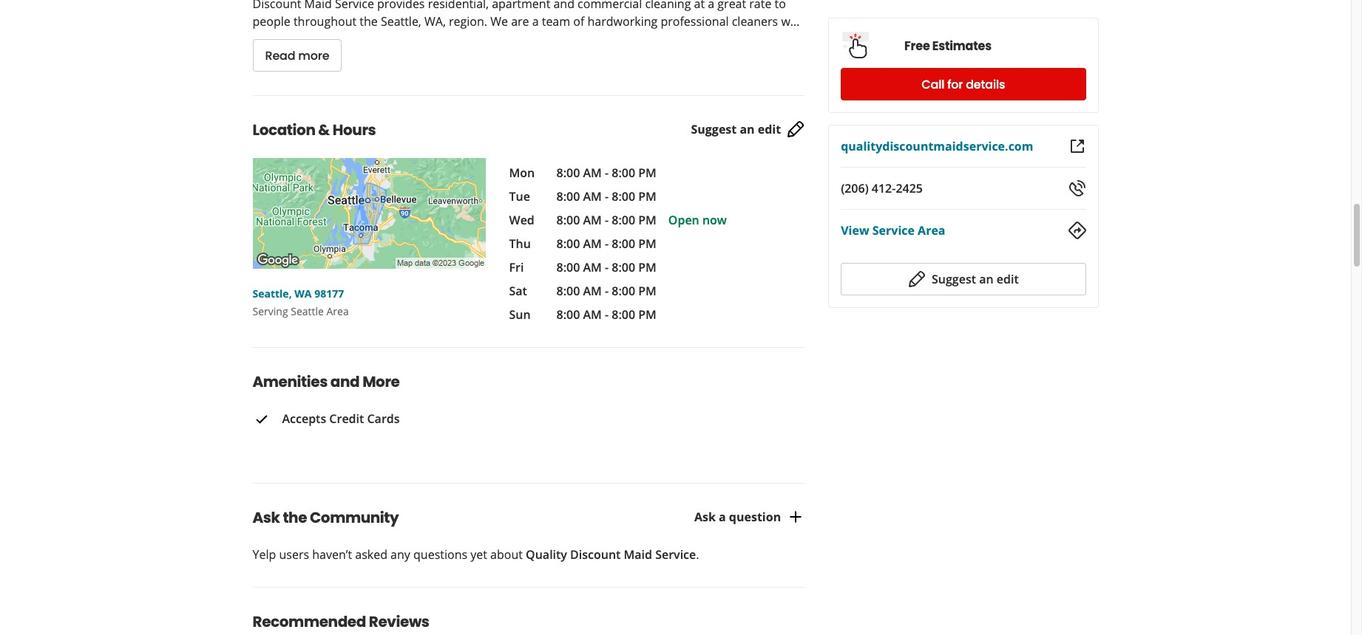 Task type: locate. For each thing, give the bounding box(es) containing it.
yelp users haven't asked any questions yet about quality discount maid service .
[[253, 547, 699, 563]]

0 vertical spatial suggest an edit
[[691, 121, 781, 138]]

seattle, left the wa, at the left top of the page
[[381, 13, 421, 30]]

0 horizontal spatial edit
[[758, 121, 781, 138]]

0 horizontal spatial suggest an edit
[[691, 121, 781, 138]]

yelp
[[253, 547, 276, 563]]

1 pm from the top
[[638, 165, 657, 181]]

4 pm from the top
[[638, 236, 657, 252]]

ask the community element
[[229, 483, 828, 564]]

we
[[490, 13, 508, 30]]

24 add v2 image
[[787, 509, 805, 527]]

ask for ask the community
[[253, 508, 280, 529]]

suggest an edit right 24 pencil v2 icon
[[932, 271, 1019, 288]]

0 horizontal spatial the
[[283, 508, 307, 529]]

service right view
[[872, 223, 915, 239]]

pm for fri
[[638, 260, 657, 276]]

8:00 am - 8:00 pm for mon
[[556, 165, 657, 181]]

credit
[[329, 411, 364, 427]]

1 horizontal spatial a
[[719, 510, 726, 526]]

people throughout the seattle, wa, region. we are a team of hardworking professional cleaners w …
[[253, 13, 800, 30]]

1 am from the top
[[583, 165, 602, 181]]

6 8:00 am - 8:00 pm from the top
[[556, 283, 657, 299]]

(206)
[[841, 180, 869, 197]]

0 vertical spatial area
[[918, 223, 945, 239]]

accepts
[[282, 411, 326, 427]]

the up users
[[283, 508, 307, 529]]

0 horizontal spatial an
[[740, 121, 755, 138]]

service
[[872, 223, 915, 239], [655, 547, 696, 563]]

edit
[[758, 121, 781, 138], [997, 271, 1019, 288]]

5 - from the top
[[605, 260, 609, 276]]

estimates
[[932, 37, 991, 54]]

1 - from the top
[[605, 165, 609, 181]]

cleaners
[[732, 13, 778, 30]]

accepts credit cards
[[282, 411, 400, 427]]

0 horizontal spatial ask
[[253, 508, 280, 529]]

suggest an edit left 24 pencil v2 image in the top of the page
[[691, 121, 781, 138]]

a right are on the left top of the page
[[532, 13, 539, 30]]

1 vertical spatial the
[[283, 508, 307, 529]]

am
[[583, 165, 602, 181], [583, 189, 602, 205], [583, 212, 602, 228], [583, 236, 602, 252], [583, 260, 602, 276], [583, 283, 602, 299], [583, 307, 602, 323]]

more
[[298, 47, 329, 64]]

discount
[[570, 547, 621, 563]]

am for sun
[[583, 307, 602, 323]]

recommended reviews
[[253, 612, 429, 633]]

1 horizontal spatial edit
[[997, 271, 1019, 288]]

view service area
[[841, 223, 945, 239]]

2 8:00 am - 8:00 pm from the top
[[556, 189, 657, 205]]

1 vertical spatial suggest an edit
[[932, 271, 1019, 288]]

suggest an edit link
[[691, 121, 805, 138]]

questions
[[413, 547, 467, 563]]

1 horizontal spatial area
[[918, 223, 945, 239]]

0 vertical spatial the
[[360, 13, 378, 30]]

ask up yelp
[[253, 508, 280, 529]]

suggest an edit inside location & hours element
[[691, 121, 781, 138]]

5 8:00 am - 8:00 pm from the top
[[556, 260, 657, 276]]

ask for ask a question
[[694, 510, 716, 526]]

4 - from the top
[[605, 236, 609, 252]]

question
[[729, 510, 781, 526]]

wa
[[295, 287, 312, 301]]

2425
[[896, 180, 923, 197]]

7 am from the top
[[583, 307, 602, 323]]

serving
[[253, 305, 288, 319]]

1 vertical spatial suggest
[[932, 271, 976, 288]]

- for mon
[[605, 165, 609, 181]]

am for fri
[[583, 260, 602, 276]]

1 8:00 am - 8:00 pm from the top
[[556, 165, 657, 181]]

3 am from the top
[[583, 212, 602, 228]]

1 horizontal spatial ask
[[694, 510, 716, 526]]

2 pm from the top
[[638, 189, 657, 205]]

free estimates
[[904, 37, 991, 54]]

0 horizontal spatial seattle,
[[253, 287, 292, 301]]

suggest inside "suggest an edit" link
[[691, 121, 737, 138]]

read more button
[[253, 39, 342, 72]]

location & hours element
[[229, 95, 828, 324]]

an
[[740, 121, 755, 138], [979, 271, 994, 288]]

area
[[918, 223, 945, 239], [326, 305, 349, 319]]

1 horizontal spatial suggest
[[932, 271, 976, 288]]

amenities and more
[[253, 372, 400, 393]]

7 pm from the top
[[638, 307, 657, 323]]

ask up .
[[694, 510, 716, 526]]

8:00
[[556, 165, 580, 181], [612, 165, 635, 181], [556, 189, 580, 205], [612, 189, 635, 205], [556, 212, 580, 228], [612, 212, 635, 228], [556, 236, 580, 252], [612, 236, 635, 252], [556, 260, 580, 276], [612, 260, 635, 276], [556, 283, 580, 299], [612, 283, 635, 299], [556, 307, 580, 323], [612, 307, 635, 323]]

the
[[360, 13, 378, 30], [283, 508, 307, 529]]

mon
[[509, 165, 535, 181]]

1 vertical spatial seattle,
[[253, 287, 292, 301]]

an inside button
[[979, 271, 994, 288]]

1 vertical spatial an
[[979, 271, 994, 288]]

edit inside "suggest an edit" link
[[758, 121, 781, 138]]

1 vertical spatial edit
[[997, 271, 1019, 288]]

8:00 am - 8:00 pm
[[556, 165, 657, 181], [556, 189, 657, 205], [556, 212, 657, 228], [556, 236, 657, 252], [556, 260, 657, 276], [556, 283, 657, 299], [556, 307, 657, 323]]

call
[[922, 76, 944, 93]]

view service area link
[[841, 223, 945, 239]]

a left question
[[719, 510, 726, 526]]

1 horizontal spatial an
[[979, 271, 994, 288]]

am for mon
[[583, 165, 602, 181]]

7 - from the top
[[605, 307, 609, 323]]

call for details button
[[841, 68, 1086, 101]]

users
[[279, 547, 309, 563]]

0 horizontal spatial area
[[326, 305, 349, 319]]

amenities and more element
[[229, 348, 811, 460]]

3 pm from the top
[[638, 212, 657, 228]]

a
[[532, 13, 539, 30], [719, 510, 726, 526]]

area down "2425"
[[918, 223, 945, 239]]

0 horizontal spatial suggest
[[691, 121, 737, 138]]

open now
[[668, 212, 727, 228]]

suggest an edit inside button
[[932, 271, 1019, 288]]

0 vertical spatial an
[[740, 121, 755, 138]]

2 - from the top
[[605, 189, 609, 205]]

24 directions v2 image
[[1068, 222, 1086, 240]]

8:00 am - 8:00 pm for fri
[[556, 260, 657, 276]]

reviews
[[369, 612, 429, 633]]

6 pm from the top
[[638, 283, 657, 299]]

the right throughout at top left
[[360, 13, 378, 30]]

pm for sat
[[638, 283, 657, 299]]

6 - from the top
[[605, 283, 609, 299]]

team
[[542, 13, 570, 30]]

-
[[605, 165, 609, 181], [605, 189, 609, 205], [605, 212, 609, 228], [605, 236, 609, 252], [605, 260, 609, 276], [605, 283, 609, 299], [605, 307, 609, 323]]

0 vertical spatial edit
[[758, 121, 781, 138]]

sun
[[509, 307, 531, 323]]

8:00 am - 8:00 pm for thu
[[556, 236, 657, 252]]

pm for wed
[[638, 212, 657, 228]]

0 vertical spatial service
[[872, 223, 915, 239]]

pm for mon
[[638, 165, 657, 181]]

seattle,
[[381, 13, 421, 30], [253, 287, 292, 301]]

- for sun
[[605, 307, 609, 323]]

0 vertical spatial suggest
[[691, 121, 737, 138]]

1 vertical spatial area
[[326, 305, 349, 319]]

7 8:00 am - 8:00 pm from the top
[[556, 307, 657, 323]]

24 phone v2 image
[[1068, 180, 1086, 197]]

call for details
[[922, 76, 1005, 93]]

more
[[362, 372, 400, 393]]

an left 24 pencil v2 image in the top of the page
[[740, 121, 755, 138]]

sat
[[509, 283, 527, 299]]

throughout
[[294, 13, 357, 30]]

suggest an edit
[[691, 121, 781, 138], [932, 271, 1019, 288]]

w
[[781, 13, 790, 30]]

area down '98177' on the top left of the page
[[326, 305, 349, 319]]

pm
[[638, 165, 657, 181], [638, 189, 657, 205], [638, 212, 657, 228], [638, 236, 657, 252], [638, 260, 657, 276], [638, 283, 657, 299], [638, 307, 657, 323]]

1 horizontal spatial suggest an edit
[[932, 271, 1019, 288]]

3 - from the top
[[605, 212, 609, 228]]

suggest
[[691, 121, 737, 138], [932, 271, 976, 288]]

4 8:00 am - 8:00 pm from the top
[[556, 236, 657, 252]]

0 horizontal spatial service
[[655, 547, 696, 563]]

6 am from the top
[[583, 283, 602, 299]]

an right 24 pencil v2 icon
[[979, 271, 994, 288]]

qualitydiscountmaidservice.com link
[[841, 138, 1033, 155]]

0 horizontal spatial a
[[532, 13, 539, 30]]

.
[[696, 547, 699, 563]]

haven't
[[312, 547, 352, 563]]

people
[[253, 13, 290, 30]]

now
[[702, 212, 727, 228]]

map image
[[253, 158, 485, 269]]

1 vertical spatial a
[[719, 510, 726, 526]]

service inside ask the community element
[[655, 547, 696, 563]]

3 8:00 am - 8:00 pm from the top
[[556, 212, 657, 228]]

recommended
[[253, 612, 366, 633]]

4 am from the top
[[583, 236, 602, 252]]

8:00 am - 8:00 pm for sun
[[556, 307, 657, 323]]

seattle, wa 98177 link
[[253, 287, 344, 301]]

service right maid
[[655, 547, 696, 563]]

amenities
[[253, 372, 328, 393]]

0 vertical spatial a
[[532, 13, 539, 30]]

5 pm from the top
[[638, 260, 657, 276]]

of
[[573, 13, 584, 30]]

0 vertical spatial seattle,
[[381, 13, 421, 30]]

ask
[[253, 508, 280, 529], [694, 510, 716, 526]]

seattle, up the serving
[[253, 287, 292, 301]]

5 am from the top
[[583, 260, 602, 276]]

- for tue
[[605, 189, 609, 205]]

2 am from the top
[[583, 189, 602, 205]]

1 vertical spatial service
[[655, 547, 696, 563]]



Task type: describe. For each thing, give the bounding box(es) containing it.
any
[[391, 547, 410, 563]]

thu
[[509, 236, 531, 252]]

professional
[[661, 13, 729, 30]]

8:00 am - 8:00 pm for sat
[[556, 283, 657, 299]]

suggest an edit button
[[841, 263, 1086, 296]]

region.
[[449, 13, 487, 30]]

area inside seattle, wa 98177 serving seattle area
[[326, 305, 349, 319]]

1 horizontal spatial service
[[872, 223, 915, 239]]

asked
[[355, 547, 387, 563]]

yet
[[470, 547, 487, 563]]

quality
[[526, 547, 567, 563]]

ask a question link
[[694, 509, 805, 527]]

1 horizontal spatial seattle,
[[381, 13, 421, 30]]

am for wed
[[583, 212, 602, 228]]

edit inside suggest an edit button
[[997, 271, 1019, 288]]

fri
[[509, 260, 524, 276]]

- for wed
[[605, 212, 609, 228]]

&
[[318, 120, 330, 140]]

and
[[330, 372, 360, 393]]

are
[[511, 13, 529, 30]]

an inside location & hours element
[[740, 121, 755, 138]]

cards
[[367, 411, 400, 427]]

- for fri
[[605, 260, 609, 276]]

qualitydiscountmaidservice.com
[[841, 138, 1033, 155]]

ask the community
[[253, 508, 399, 529]]

24 pencil v2 image
[[787, 121, 805, 138]]

wed
[[509, 212, 534, 228]]

location
[[253, 120, 315, 140]]

8:00 am - 8:00 pm for wed
[[556, 212, 657, 228]]

community
[[310, 508, 399, 529]]

1 horizontal spatial the
[[360, 13, 378, 30]]

98177
[[314, 287, 344, 301]]

hardworking
[[588, 13, 658, 30]]

ask a question
[[694, 510, 781, 526]]

pm for tue
[[638, 189, 657, 205]]

hours
[[333, 120, 376, 140]]

details
[[966, 76, 1005, 93]]

(206) 412-2425
[[841, 180, 923, 197]]

about
[[490, 547, 523, 563]]

seattle, inside seattle, wa 98177 serving seattle area
[[253, 287, 292, 301]]

- for thu
[[605, 236, 609, 252]]

8:00 am - 8:00 pm for tue
[[556, 189, 657, 205]]

- for sat
[[605, 283, 609, 299]]

wa,
[[424, 13, 446, 30]]

am for tue
[[583, 189, 602, 205]]

a inside ask a question link
[[719, 510, 726, 526]]

am for thu
[[583, 236, 602, 252]]

free
[[904, 37, 930, 54]]

read more
[[265, 47, 329, 64]]

read
[[265, 47, 295, 64]]

pm for thu
[[638, 236, 657, 252]]

location & hours
[[253, 120, 376, 140]]

am for sat
[[583, 283, 602, 299]]

suggest inside suggest an edit button
[[932, 271, 976, 288]]

24 pencil v2 image
[[908, 271, 926, 288]]

412-
[[872, 180, 896, 197]]

tue
[[509, 189, 530, 205]]

24 external link v2 image
[[1068, 138, 1086, 155]]

24 checkmark v2 image
[[253, 411, 270, 429]]

for
[[947, 76, 963, 93]]

view
[[841, 223, 869, 239]]

seattle, wa 98177 serving seattle area
[[253, 287, 349, 319]]

…
[[790, 13, 800, 30]]

seattle
[[291, 305, 324, 319]]

open
[[668, 212, 699, 228]]

maid
[[624, 547, 652, 563]]

pm for sun
[[638, 307, 657, 323]]



Task type: vqa. For each thing, say whether or not it's contained in the screenshot.
Suggest an edit within location & hours element
yes



